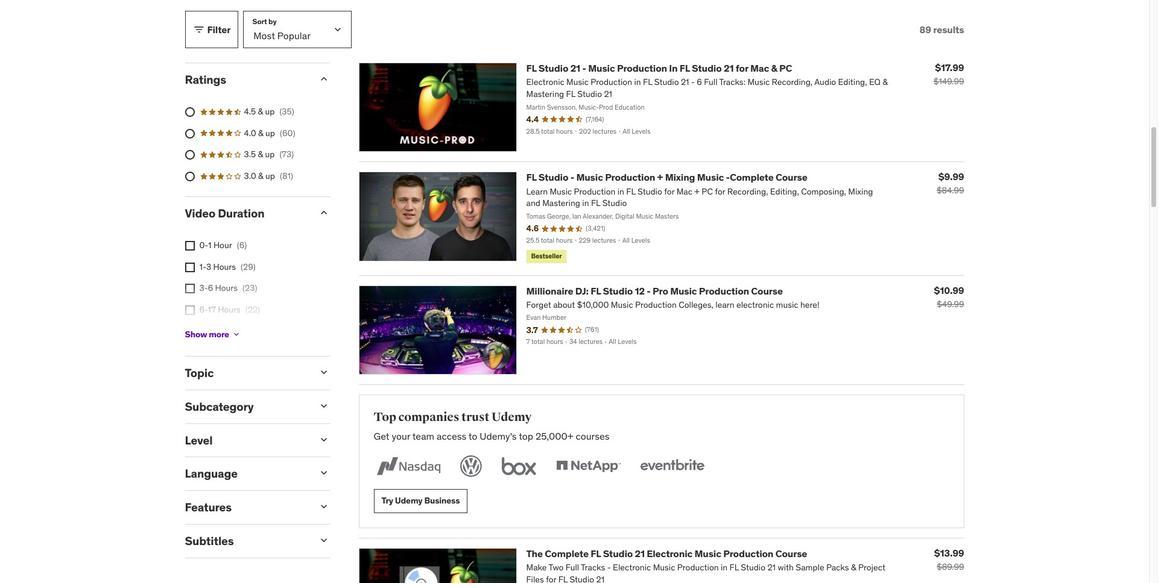 Task type: describe. For each thing, give the bounding box(es) containing it.
try udemy business link
[[374, 490, 468, 514]]

0-1 hour (6)
[[199, 240, 247, 251]]

results
[[933, 23, 964, 35]]

more
[[209, 329, 229, 340]]

& for 4.0 & up (60)
[[258, 128, 263, 138]]

$9.99
[[938, 171, 964, 183]]

fl studio 21 - music production in fl studio 21 for mac & pc link
[[526, 62, 792, 74]]

3.0
[[244, 171, 256, 181]]

$89.99
[[937, 562, 964, 573]]

business
[[424, 496, 460, 507]]

level button
[[185, 433, 308, 448]]

netapp image
[[553, 453, 623, 480]]

0 horizontal spatial udemy
[[395, 496, 423, 507]]

ratings
[[185, 72, 226, 87]]

subcategory
[[185, 400, 254, 414]]

features button
[[185, 501, 308, 515]]

topic
[[185, 366, 214, 381]]

top
[[374, 410, 396, 425]]

up for 4.0 & up
[[265, 128, 275, 138]]

millionaire dj: fl studio 12 - pro music production course link
[[526, 285, 783, 297]]

up for 3.0 & up
[[265, 171, 275, 181]]

small image for topic
[[318, 367, 330, 379]]

video duration
[[185, 206, 264, 221]]

1 vertical spatial course
[[751, 285, 783, 297]]

$10.99
[[934, 284, 964, 296]]

4.0 & up (60)
[[244, 128, 295, 138]]

$9.99 $84.99
[[937, 171, 964, 196]]

2 vertical spatial course
[[775, 548, 807, 560]]

your
[[392, 431, 410, 443]]

team
[[412, 431, 434, 443]]

dj:
[[575, 285, 589, 297]]

the
[[526, 548, 543, 560]]

89 results status
[[920, 23, 964, 35]]

up for 4.5 & up
[[265, 106, 275, 117]]

(35)
[[279, 106, 294, 117]]

(22)
[[245, 305, 260, 315]]

$149.99
[[934, 76, 964, 87]]

top companies trust udemy get your team access to udemy's top 25,000+ courses
[[374, 410, 610, 443]]

xsmall image for 6-
[[185, 306, 195, 315]]

subtitles button
[[185, 534, 308, 549]]

show more
[[185, 329, 229, 340]]

6-17 hours (22)
[[199, 305, 260, 315]]

0 vertical spatial course
[[776, 172, 807, 184]]

6
[[208, 283, 213, 294]]

try
[[381, 496, 393, 507]]

fl studio 21 - music production in fl studio 21 for mac & pc
[[526, 62, 792, 74]]

$13.99 $89.99
[[934, 548, 964, 573]]

hours for 6-17 hours
[[218, 305, 240, 315]]

4.5 & up (35)
[[244, 106, 294, 117]]

subtitles
[[185, 534, 234, 549]]

language
[[185, 467, 238, 482]]

small image inside filter 'button'
[[193, 24, 205, 36]]

3-
[[199, 283, 208, 294]]

try udemy business
[[381, 496, 460, 507]]

xsmall image
[[232, 330, 241, 340]]

to
[[469, 431, 477, 443]]

small image for features
[[318, 501, 330, 513]]

features
[[185, 501, 232, 515]]

17+
[[199, 326, 213, 337]]

trust
[[461, 410, 489, 425]]

pro
[[653, 285, 668, 297]]

electronic
[[647, 548, 693, 560]]

small image for video duration
[[318, 207, 330, 219]]

17+ hours
[[199, 326, 237, 337]]

17
[[208, 305, 216, 315]]

89
[[920, 23, 931, 35]]

3.5
[[244, 149, 256, 160]]

nasdaq image
[[374, 453, 443, 480]]

1-
[[199, 262, 206, 272]]

& for 4.5 & up (35)
[[258, 106, 263, 117]]

mac
[[750, 62, 769, 74]]

topic button
[[185, 366, 308, 381]]

(60)
[[280, 128, 295, 138]]

3.0 & up (81)
[[244, 171, 293, 181]]

$17.99
[[935, 62, 964, 74]]

small image for ratings
[[318, 73, 330, 85]]

25,000+
[[536, 431, 573, 443]]

$10.99 $49.99
[[934, 284, 964, 310]]

get
[[374, 431, 389, 443]]

the complete fl studio 21 electronic music production course link
[[526, 548, 807, 560]]



Task type: vqa. For each thing, say whether or not it's contained in the screenshot.
with
no



Task type: locate. For each thing, give the bounding box(es) containing it.
0 horizontal spatial 21
[[570, 62, 580, 74]]

3-6 hours (23)
[[199, 283, 257, 294]]

udemy's
[[480, 431, 517, 443]]

-
[[582, 62, 586, 74], [570, 172, 574, 184], [726, 172, 730, 184], [647, 285, 651, 297]]

millionaire dj: fl studio 12 - pro music production course
[[526, 285, 783, 297]]

show
[[185, 329, 207, 340]]

1 horizontal spatial small image
[[318, 434, 330, 446]]

udemy up udemy's
[[492, 410, 532, 425]]

box image
[[499, 453, 539, 480]]

filter
[[207, 23, 231, 35]]

1-3 hours (29)
[[199, 262, 256, 272]]

xsmall image left 6-
[[185, 306, 195, 315]]

access
[[437, 431, 466, 443]]

3 small image from the top
[[318, 367, 330, 379]]

hour
[[213, 240, 232, 251]]

up left (35) on the left top of the page
[[265, 106, 275, 117]]

& right 4.5
[[258, 106, 263, 117]]

udemy right "try"
[[395, 496, 423, 507]]

small image for subtitles
[[318, 535, 330, 547]]

video duration button
[[185, 206, 308, 221]]

& right 4.0
[[258, 128, 263, 138]]

0 vertical spatial small image
[[193, 24, 205, 36]]

1 horizontal spatial 21
[[635, 548, 645, 560]]

0 vertical spatial udemy
[[492, 410, 532, 425]]

small image left get
[[318, 434, 330, 446]]

3 xsmall image from the top
[[185, 284, 195, 294]]

level
[[185, 433, 213, 448]]

courses
[[576, 431, 610, 443]]

xsmall image for 1-
[[185, 263, 195, 272]]

(29)
[[241, 262, 256, 272]]

$84.99
[[937, 185, 964, 196]]

music
[[588, 62, 615, 74], [576, 172, 603, 184], [697, 172, 724, 184], [670, 285, 697, 297], [695, 548, 721, 560]]

& for 3.5 & up (73)
[[258, 149, 263, 160]]

hours
[[213, 262, 236, 272], [215, 283, 238, 294], [218, 305, 240, 315], [215, 326, 237, 337]]

& for 3.0 & up (81)
[[258, 171, 263, 181]]

&
[[771, 62, 777, 74], [258, 106, 263, 117], [258, 128, 263, 138], [258, 149, 263, 160], [258, 171, 263, 181]]

2 small image from the top
[[318, 207, 330, 219]]

course
[[776, 172, 807, 184], [751, 285, 783, 297], [775, 548, 807, 560]]

fl
[[526, 62, 536, 74], [680, 62, 690, 74], [526, 172, 536, 184], [591, 285, 601, 297], [591, 548, 601, 560]]

3
[[206, 262, 211, 272]]

xsmall image for 3-
[[185, 284, 195, 294]]

4.5
[[244, 106, 256, 117]]

$49.99
[[937, 299, 964, 310]]

1 horizontal spatial udemy
[[492, 410, 532, 425]]

show more button
[[185, 323, 241, 347]]

4 small image from the top
[[318, 400, 330, 412]]

ratings button
[[185, 72, 308, 87]]

2 horizontal spatial 21
[[724, 62, 734, 74]]

xsmall image left 0-
[[185, 241, 195, 251]]

production
[[617, 62, 667, 74], [605, 172, 655, 184], [699, 285, 749, 297], [723, 548, 773, 560]]

1 vertical spatial udemy
[[395, 496, 423, 507]]

xsmall image left 1-
[[185, 263, 195, 272]]

& right 3.0
[[258, 171, 263, 181]]

small image for language
[[318, 468, 330, 480]]

1 vertical spatial small image
[[318, 434, 330, 446]]

1 xsmall image from the top
[[185, 241, 195, 251]]

1 small image from the top
[[318, 73, 330, 85]]

1 horizontal spatial complete
[[730, 172, 774, 184]]

(23)
[[243, 283, 257, 294]]

$13.99
[[934, 548, 964, 560]]

the complete fl studio 21 electronic music production course
[[526, 548, 807, 560]]

up left (73)
[[265, 149, 275, 160]]

hours for 1-3 hours
[[213, 262, 236, 272]]

4.0
[[244, 128, 256, 138]]

(73)
[[279, 149, 294, 160]]

4 xsmall image from the top
[[185, 306, 195, 315]]

0 vertical spatial complete
[[730, 172, 774, 184]]

filter button
[[185, 11, 238, 48]]

0-
[[199, 240, 208, 251]]

fl studio - music production + mixing music -complete course link
[[526, 172, 807, 184]]

small image
[[318, 73, 330, 85], [318, 207, 330, 219], [318, 367, 330, 379], [318, 400, 330, 412], [318, 468, 330, 480], [318, 501, 330, 513], [318, 535, 330, 547]]

subcategory button
[[185, 400, 308, 414]]

12
[[635, 285, 645, 297]]

xsmall image for 0-
[[185, 241, 195, 251]]

for
[[736, 62, 748, 74]]

(81)
[[280, 171, 293, 181]]

duration
[[218, 206, 264, 221]]

udemy
[[492, 410, 532, 425], [395, 496, 423, 507]]

small image for subcategory
[[318, 400, 330, 412]]

companies
[[398, 410, 459, 425]]

up
[[265, 106, 275, 117], [265, 128, 275, 138], [265, 149, 275, 160], [265, 171, 275, 181]]

top
[[519, 431, 533, 443]]

millionaire
[[526, 285, 573, 297]]

& right 3.5
[[258, 149, 263, 160]]

(6)
[[237, 240, 247, 251]]

fl studio - music production + mixing music -complete course
[[526, 172, 807, 184]]

6 small image from the top
[[318, 501, 330, 513]]

udemy inside top companies trust udemy get your team access to udemy's top 25,000+ courses
[[492, 410, 532, 425]]

7 small image from the top
[[318, 535, 330, 547]]

21
[[570, 62, 580, 74], [724, 62, 734, 74], [635, 548, 645, 560]]

volkswagen image
[[457, 453, 484, 480]]

pc
[[779, 62, 792, 74]]

up left (60)
[[265, 128, 275, 138]]

up left (81) in the top of the page
[[265, 171, 275, 181]]

2 xsmall image from the top
[[185, 263, 195, 272]]

complete
[[730, 172, 774, 184], [545, 548, 589, 560]]

5 small image from the top
[[318, 468, 330, 480]]

mixing
[[665, 172, 695, 184]]

small image left filter
[[193, 24, 205, 36]]

1
[[208, 240, 211, 251]]

xsmall image left the 3-
[[185, 284, 195, 294]]

89 results
[[920, 23, 964, 35]]

language button
[[185, 467, 308, 482]]

up for 3.5 & up
[[265, 149, 275, 160]]

$17.99 $149.99
[[934, 62, 964, 87]]

3.5 & up (73)
[[244, 149, 294, 160]]

1 vertical spatial complete
[[545, 548, 589, 560]]

video
[[185, 206, 215, 221]]

eventbrite image
[[637, 453, 707, 480]]

small image
[[193, 24, 205, 36], [318, 434, 330, 446]]

xsmall image
[[185, 241, 195, 251], [185, 263, 195, 272], [185, 284, 195, 294], [185, 306, 195, 315]]

& left pc in the top right of the page
[[771, 62, 777, 74]]

0 horizontal spatial complete
[[545, 548, 589, 560]]

hours for 3-6 hours
[[215, 283, 238, 294]]

+
[[657, 172, 663, 184]]

6-
[[199, 305, 208, 315]]

0 horizontal spatial small image
[[193, 24, 205, 36]]

in
[[669, 62, 678, 74]]



